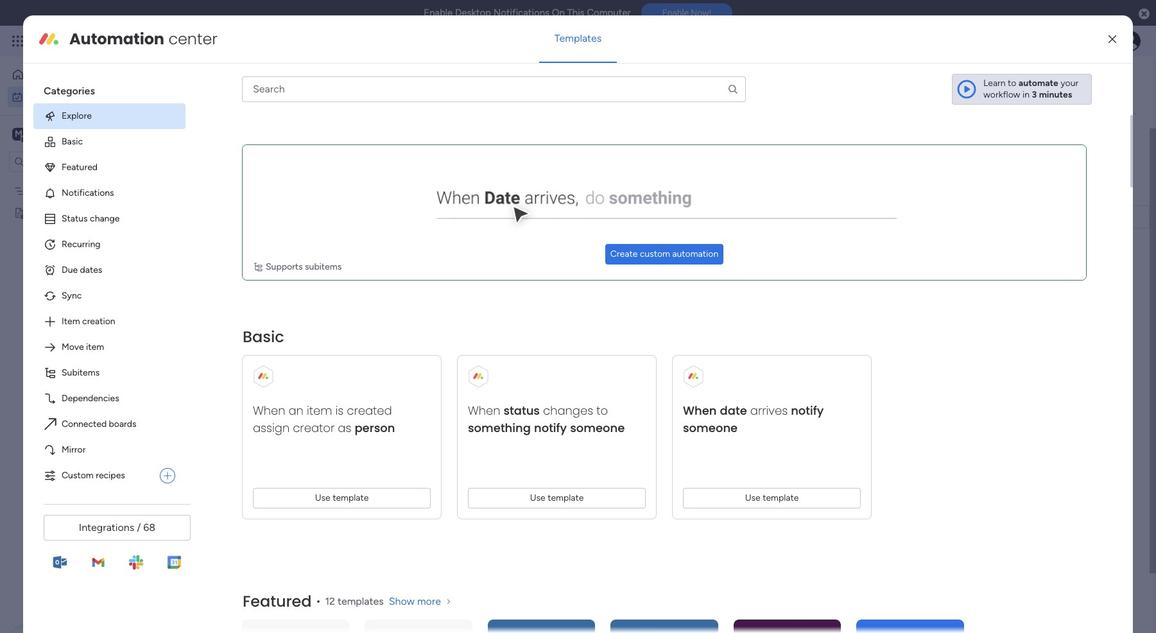 Task type: vqa. For each thing, say whether or not it's contained in the screenshot.
Monday marketplace icon
no



Task type: describe. For each thing, give the bounding box(es) containing it.
when for when an item is created assign creator as
[[253, 403, 285, 419]]

next week / 0 items
[[216, 347, 317, 364]]

0 inside "next week / 0 items"
[[287, 351, 293, 362]]

sync
[[62, 290, 82, 301]]

week for next
[[245, 347, 275, 364]]

/ right later
[[248, 394, 254, 410]]

learn to automate
[[984, 78, 1059, 89]]

templates button
[[539, 23, 617, 54]]

subitems
[[305, 261, 342, 272]]

0 vertical spatial this
[[567, 7, 585, 19]]

dates for due
[[80, 265, 102, 275]]

show
[[389, 595, 415, 608]]

past
[[216, 186, 242, 202]]

move item option
[[33, 335, 186, 360]]

notes
[[30, 207, 55, 218]]

lottie animation element
[[0, 504, 164, 633]]

minutes
[[1040, 89, 1073, 100]]

3 use template button from the left
[[683, 488, 861, 509]]

today / 0 items
[[216, 255, 295, 271]]

item creation option
[[33, 309, 186, 335]]

when date arrives notify someone
[[683, 403, 824, 436]]

someone inside when date arrives notify someone
[[683, 420, 738, 436]]

items inside "next week / 0 items"
[[295, 351, 317, 362]]

create
[[611, 248, 638, 259]]

workflow
[[984, 89, 1021, 100]]

next
[[216, 347, 242, 364]]

notify inside when status changes   to something notify someone
[[534, 420, 567, 436]]

enable desktop notifications on this computer
[[424, 7, 631, 19]]

creation
[[82, 316, 115, 327]]

recipes
[[96, 470, 125, 481]]

use template button for when
[[468, 488, 646, 509]]

someone inside when status changes   to something notify someone
[[570, 420, 625, 436]]

changes
[[543, 403, 594, 419]]

item creation
[[62, 316, 115, 327]]

select product image
[[12, 35, 24, 48]]

management
[[130, 33, 200, 48]]

enable now!
[[663, 8, 712, 18]]

without a date /
[[216, 440, 315, 456]]

see plans image
[[213, 33, 225, 49]]

your workflow in
[[984, 78, 1079, 100]]

a
[[265, 440, 273, 456]]

recurring option
[[33, 232, 186, 257]]

monday work management
[[57, 33, 200, 48]]

enable now! button
[[641, 3, 733, 23]]

connected boards
[[62, 419, 137, 430]]

assign
[[253, 420, 290, 436]]

use for when an item is created assign creator as
[[315, 493, 331, 503]]

status
[[504, 403, 540, 419]]

1 vertical spatial this
[[578, 213, 593, 223]]

items right done
[[382, 133, 405, 144]]

my for my work
[[28, 91, 41, 102]]

explore
[[62, 110, 92, 121]]

dates for past
[[245, 186, 278, 202]]

status change option
[[33, 206, 186, 232]]

1 horizontal spatial to
[[1008, 78, 1017, 89]]

custom recipes
[[62, 470, 125, 481]]

done
[[360, 133, 380, 144]]

hide done items
[[338, 133, 405, 144]]

status change
[[62, 213, 120, 224]]

kendall parks image
[[1121, 31, 1141, 51]]

hide
[[338, 133, 357, 144]]

categories
[[44, 85, 95, 97]]

move
[[62, 342, 84, 353]]

use template button for when an item is created assign creator as
[[253, 488, 431, 509]]

item inside 'move item' option
[[86, 342, 104, 353]]

notify inside when date arrives notify someone
[[791, 403, 824, 419]]

custom recipes option
[[33, 463, 155, 489]]

past dates /
[[216, 186, 290, 202]]

subitems
[[62, 367, 100, 378]]

marketing plan link
[[676, 206, 795, 229]]

connected boards option
[[33, 412, 186, 437]]

3 use template from the left
[[745, 493, 799, 503]]

/ right today
[[256, 255, 262, 271]]

templates
[[555, 32, 602, 44]]

when for when status changes   to something notify someone
[[468, 403, 501, 419]]

as
[[338, 420, 352, 436]]

item
[[62, 316, 80, 327]]

Search in workspace field
[[27, 154, 107, 169]]

group
[[598, 185, 624, 196]]

learn
[[984, 78, 1006, 89]]

recurring
[[62, 239, 101, 250]]

enable for enable now!
[[663, 8, 689, 18]]

show more link
[[389, 595, 454, 608]]

dapulse close image
[[1139, 8, 1150, 21]]

0 vertical spatial notifications
[[494, 7, 550, 19]]

/ right past
[[281, 186, 287, 202]]

today
[[216, 255, 253, 271]]

custom
[[62, 470, 94, 481]]

integrations / 68
[[79, 521, 156, 534]]

on
[[552, 7, 565, 19]]

boards
[[109, 419, 137, 430]]

supports
[[266, 261, 303, 272]]

show more
[[389, 595, 441, 608]]

dependencies option
[[33, 386, 186, 412]]

1 vertical spatial plan
[[721, 213, 738, 224]]

customize button
[[410, 128, 479, 149]]

workspace
[[55, 127, 105, 140]]

later / 0 items
[[216, 394, 287, 410]]

my for my work
[[193, 75, 222, 103]]

Search for a column type search field
[[242, 76, 746, 102]]

0 horizontal spatial date
[[276, 440, 303, 456]]

1 vertical spatial marketing
[[678, 213, 718, 224]]

integrations
[[79, 521, 134, 534]]

use for when
[[530, 493, 546, 503]]

template for when an item is created assign creator as
[[333, 493, 369, 503]]

without
[[216, 440, 262, 456]]

date inside when date arrives notify someone
[[720, 403, 747, 419]]

now!
[[691, 8, 712, 18]]

custom
[[640, 248, 670, 259]]

change
[[90, 213, 120, 224]]

m
[[15, 128, 22, 139]]

later
[[216, 394, 245, 410]]

use template for when an item is created assign creator as
[[315, 493, 369, 503]]

featured inside option
[[62, 162, 98, 173]]



Task type: locate. For each thing, give the bounding box(es) containing it.
0 horizontal spatial basic
[[62, 136, 83, 147]]

mirror
[[62, 444, 86, 455]]

your
[[1061, 78, 1079, 89]]

None search field
[[242, 76, 746, 102], [189, 128, 310, 149], [242, 76, 746, 102], [189, 128, 310, 149]]

0 horizontal spatial use
[[315, 493, 331, 503]]

3 when from the left
[[683, 403, 717, 419]]

/ down creator
[[306, 440, 312, 456]]

customize
[[430, 133, 474, 144]]

2 when from the left
[[468, 403, 501, 419]]

2 vertical spatial 0
[[257, 398, 263, 408]]

1 horizontal spatial plan
[[721, 213, 738, 224]]

0 horizontal spatial work
[[43, 91, 62, 102]]

to inside when status changes   to something notify someone
[[597, 403, 608, 419]]

enable left now!
[[663, 8, 689, 18]]

0 horizontal spatial marketing plan
[[30, 185, 89, 196]]

week right next
[[245, 347, 275, 364]]

when inside when status changes   to something notify someone
[[468, 403, 501, 419]]

0 vertical spatial dates
[[245, 186, 278, 202]]

v2 overdue deadline image
[[885, 211, 895, 223]]

to
[[1008, 78, 1017, 89], [597, 403, 608, 419]]

1 horizontal spatial 0
[[265, 259, 270, 270]]

enable for enable desktop notifications on this computer
[[424, 7, 453, 19]]

0 vertical spatial item
[[86, 342, 104, 353]]

is
[[336, 403, 344, 419]]

work for my
[[43, 91, 62, 102]]

0 horizontal spatial notifications
[[62, 187, 114, 198]]

1 vertical spatial notifications
[[62, 187, 114, 198]]

featured option
[[33, 155, 186, 180]]

week
[[595, 213, 615, 223], [245, 347, 275, 364]]

0 vertical spatial to
[[1008, 78, 1017, 89]]

categories heading
[[33, 74, 186, 103]]

basic up search in workspace field
[[62, 136, 83, 147]]

1 use from the left
[[315, 493, 331, 503]]

computer
[[587, 7, 631, 19]]

0 vertical spatial 0
[[265, 259, 270, 270]]

categories list box
[[33, 74, 196, 489]]

automation center
[[69, 28, 218, 49]]

1 horizontal spatial someone
[[683, 420, 738, 436]]

person
[[355, 420, 395, 436]]

0 horizontal spatial someone
[[570, 420, 625, 436]]

0 vertical spatial featured
[[62, 162, 98, 173]]

notifications left on
[[494, 7, 550, 19]]

1 horizontal spatial item
[[307, 403, 332, 419]]

2 template from the left
[[548, 493, 584, 503]]

3 use from the left
[[745, 493, 761, 503]]

search image
[[295, 134, 305, 144]]

2 use from the left
[[530, 493, 546, 503]]

item right move
[[86, 342, 104, 353]]

notifications up status change
[[62, 187, 114, 198]]

move item
[[62, 342, 104, 353]]

list box containing marketing plan
[[0, 177, 164, 397]]

1 horizontal spatial marketing
[[678, 213, 718, 224]]

date right a
[[276, 440, 303, 456]]

items left an
[[265, 398, 287, 408]]

2 horizontal spatial use template button
[[683, 488, 861, 509]]

work up explore
[[43, 91, 62, 102]]

0 horizontal spatial marketing
[[30, 185, 70, 196]]

create custom automation
[[611, 248, 719, 259]]

arrives
[[751, 403, 788, 419]]

1 horizontal spatial basic
[[243, 326, 284, 347]]

use template button
[[253, 488, 431, 509], [468, 488, 646, 509], [683, 488, 861, 509]]

2 horizontal spatial template
[[763, 493, 799, 503]]

0 horizontal spatial use template
[[315, 493, 369, 503]]

/ left 68
[[137, 521, 141, 534]]

when inside when date arrives notify someone
[[683, 403, 717, 419]]

lottie animation image
[[0, 504, 164, 633]]

0 vertical spatial date
[[720, 403, 747, 419]]

/
[[281, 186, 287, 202], [256, 255, 262, 271], [278, 347, 284, 364], [248, 394, 254, 410], [306, 440, 312, 456], [137, 521, 141, 534]]

1 horizontal spatial date
[[720, 403, 747, 419]]

plan
[[73, 185, 89, 196], [721, 213, 738, 224]]

2 use template from the left
[[530, 493, 584, 503]]

0 horizontal spatial notify
[[534, 420, 567, 436]]

due dates option
[[33, 257, 186, 283]]

use
[[315, 493, 331, 503], [530, 493, 546, 503], [745, 493, 761, 503]]

1 horizontal spatial marketing plan
[[678, 213, 738, 224]]

notify
[[791, 403, 824, 419], [534, 420, 567, 436]]

dates inside option
[[80, 265, 102, 275]]

2 horizontal spatial use template
[[745, 493, 799, 503]]

0 up assign
[[257, 398, 263, 408]]

enable inside button
[[663, 8, 689, 18]]

1 use template button from the left
[[253, 488, 431, 509]]

0 horizontal spatial to
[[597, 403, 608, 419]]

0 horizontal spatial 0
[[257, 398, 263, 408]]

12 templates
[[325, 595, 384, 608]]

my work button
[[8, 86, 138, 107]]

marketing up notes
[[30, 185, 70, 196]]

0 inside today / 0 items
[[265, 259, 270, 270]]

/ right next
[[278, 347, 284, 364]]

0
[[265, 259, 270, 270], [287, 351, 293, 362], [257, 398, 263, 408]]

2 someone from the left
[[683, 420, 738, 436]]

1 vertical spatial week
[[245, 347, 275, 364]]

status
[[62, 213, 88, 224]]

notifications option
[[33, 180, 186, 206]]

to right changes
[[597, 403, 608, 419]]

automation
[[69, 28, 164, 49]]

1 horizontal spatial dates
[[245, 186, 278, 202]]

option
[[0, 179, 164, 182]]

item inside when an item is created assign creator as
[[307, 403, 332, 419]]

2 use template button from the left
[[468, 488, 646, 509]]

marketing plan
[[30, 185, 89, 196], [678, 213, 738, 224]]

0 for today /
[[265, 259, 270, 270]]

0 inside later / 0 items
[[257, 398, 263, 408]]

my left 'work'
[[193, 75, 222, 103]]

automate
[[1019, 78, 1059, 89]]

main workspace
[[30, 127, 105, 140]]

3 template from the left
[[763, 493, 799, 503]]

1 horizontal spatial use template
[[530, 493, 584, 503]]

mirror option
[[33, 437, 186, 463]]

0 horizontal spatial plan
[[73, 185, 89, 196]]

create custom automation button
[[606, 244, 724, 265]]

0 horizontal spatial week
[[245, 347, 275, 364]]

1 vertical spatial 0
[[287, 351, 293, 362]]

0 horizontal spatial my
[[28, 91, 41, 102]]

1 use template from the left
[[315, 493, 369, 503]]

0 horizontal spatial item
[[86, 342, 104, 353]]

1 vertical spatial featured
[[243, 591, 312, 612]]

1 horizontal spatial use
[[530, 493, 546, 503]]

Filter dashboard by text search field
[[189, 128, 310, 149]]

connected
[[62, 419, 107, 430]]

enable
[[424, 7, 453, 19], [663, 8, 689, 18]]

automation
[[673, 248, 719, 259]]

basic up "next week / 0 items"
[[243, 326, 284, 347]]

home image
[[12, 68, 24, 81]]

templates
[[338, 595, 384, 608]]

due
[[62, 265, 78, 275]]

1 vertical spatial basic
[[243, 326, 284, 347]]

1 horizontal spatial featured
[[243, 591, 312, 612]]

item
[[86, 342, 104, 353], [307, 403, 332, 419]]

items left subitems
[[273, 259, 295, 270]]

list box
[[0, 177, 164, 397]]

when status changes   to something notify someone
[[468, 403, 625, 436]]

marketing plan up notes
[[30, 185, 89, 196]]

1 when from the left
[[253, 403, 285, 419]]

to up "workflow"
[[1008, 78, 1017, 89]]

1 vertical spatial item
[[307, 403, 332, 419]]

created
[[347, 403, 392, 419]]

desktop
[[455, 7, 491, 19]]

0 up an
[[287, 351, 293, 362]]

1 horizontal spatial enable
[[663, 8, 689, 18]]

1 someone from the left
[[570, 420, 625, 436]]

1 horizontal spatial template
[[548, 493, 584, 503]]

when
[[253, 403, 285, 419], [468, 403, 501, 419], [683, 403, 717, 419]]

1 horizontal spatial week
[[595, 213, 615, 223]]

date
[[720, 403, 747, 419], [276, 440, 303, 456]]

search image
[[728, 83, 739, 95]]

marketing
[[30, 185, 70, 196], [678, 213, 718, 224]]

2 horizontal spatial 0
[[287, 351, 293, 362]]

enable left the desktop
[[424, 7, 453, 19]]

0 vertical spatial basic
[[62, 136, 83, 147]]

center
[[169, 28, 218, 49]]

explore option
[[33, 103, 186, 129]]

3
[[1032, 89, 1037, 100]]

week down the group
[[595, 213, 615, 223]]

supports subitems
[[266, 261, 342, 272]]

0 vertical spatial marketing plan
[[30, 185, 89, 196]]

2 horizontal spatial when
[[683, 403, 717, 419]]

1 horizontal spatial work
[[104, 33, 127, 48]]

date left arrives
[[720, 403, 747, 419]]

notify down changes
[[534, 420, 567, 436]]

items up an
[[295, 351, 317, 362]]

dates right past
[[245, 186, 278, 202]]

68
[[143, 521, 156, 534]]

featured down workspace
[[62, 162, 98, 173]]

work
[[227, 75, 279, 103]]

1 vertical spatial marketing plan
[[678, 213, 738, 224]]

0 horizontal spatial when
[[253, 403, 285, 419]]

when for when date arrives notify someone
[[683, 403, 717, 419]]

work inside button
[[43, 91, 62, 102]]

3 minutes
[[1032, 89, 1073, 100]]

1 horizontal spatial use template button
[[468, 488, 646, 509]]

my left categories
[[28, 91, 41, 102]]

notifications inside option
[[62, 187, 114, 198]]

0 vertical spatial week
[[595, 213, 615, 223]]

my work
[[193, 75, 279, 103]]

basic inside option
[[62, 136, 83, 147]]

0 vertical spatial work
[[104, 33, 127, 48]]

dependencies
[[62, 393, 119, 404]]

marketing plan up automation
[[678, 213, 738, 224]]

template for when
[[548, 493, 584, 503]]

1 vertical spatial notify
[[534, 420, 567, 436]]

1 vertical spatial dates
[[80, 265, 102, 275]]

12
[[325, 595, 335, 608]]

0 right today
[[265, 259, 270, 270]]

notify right arrives
[[791, 403, 824, 419]]

featured
[[62, 162, 98, 173], [243, 591, 312, 612]]

1 vertical spatial to
[[597, 403, 608, 419]]

basic option
[[33, 129, 186, 155]]

creator
[[293, 420, 335, 436]]

my work
[[28, 91, 62, 102]]

something
[[468, 420, 531, 436]]

1 horizontal spatial notify
[[791, 403, 824, 419]]

sync option
[[33, 283, 186, 309]]

when an item is created assign creator as
[[253, 403, 392, 436]]

0 vertical spatial marketing
[[30, 185, 70, 196]]

0 horizontal spatial template
[[333, 493, 369, 503]]

work for monday
[[104, 33, 127, 48]]

items inside today / 0 items
[[273, 259, 295, 270]]

item up creator
[[307, 403, 332, 419]]

0 vertical spatial notify
[[791, 403, 824, 419]]

workspace image
[[12, 127, 25, 141]]

this
[[567, 7, 585, 19], [578, 213, 593, 223]]

monday
[[57, 33, 101, 48]]

marketing up automation
[[678, 213, 718, 224]]

use template for when
[[530, 493, 584, 503]]

items inside later / 0 items
[[265, 398, 287, 408]]

2 horizontal spatial use
[[745, 493, 761, 503]]

0 horizontal spatial featured
[[62, 162, 98, 173]]

private board image
[[13, 206, 26, 219]]

0 vertical spatial plan
[[73, 185, 89, 196]]

dates right due
[[80, 265, 102, 275]]

0 horizontal spatial use template button
[[253, 488, 431, 509]]

work
[[104, 33, 127, 48], [43, 91, 62, 102]]

subitems option
[[33, 360, 186, 386]]

week for this
[[595, 213, 615, 223]]

/ inside button
[[137, 521, 141, 534]]

workspace selection element
[[12, 126, 107, 143]]

this week
[[578, 213, 615, 223]]

1 vertical spatial work
[[43, 91, 62, 102]]

main
[[30, 127, 52, 140]]

use template
[[315, 493, 369, 503], [530, 493, 584, 503], [745, 493, 799, 503]]

1 horizontal spatial when
[[468, 403, 501, 419]]

automation  center image
[[39, 29, 59, 49]]

0 horizontal spatial enable
[[424, 7, 453, 19]]

1 horizontal spatial my
[[193, 75, 222, 103]]

more
[[417, 595, 441, 608]]

featured left 12
[[243, 591, 312, 612]]

0 for later /
[[257, 398, 263, 408]]

notifications
[[494, 7, 550, 19], [62, 187, 114, 198]]

an
[[289, 403, 304, 419]]

0 horizontal spatial dates
[[80, 265, 102, 275]]

1 vertical spatial date
[[276, 440, 303, 456]]

due dates
[[62, 265, 102, 275]]

1 horizontal spatial notifications
[[494, 7, 550, 19]]

my inside button
[[28, 91, 41, 102]]

work right monday
[[104, 33, 127, 48]]

when inside when an item is created assign creator as
[[253, 403, 285, 419]]

in
[[1023, 89, 1030, 100]]

1 template from the left
[[333, 493, 369, 503]]



